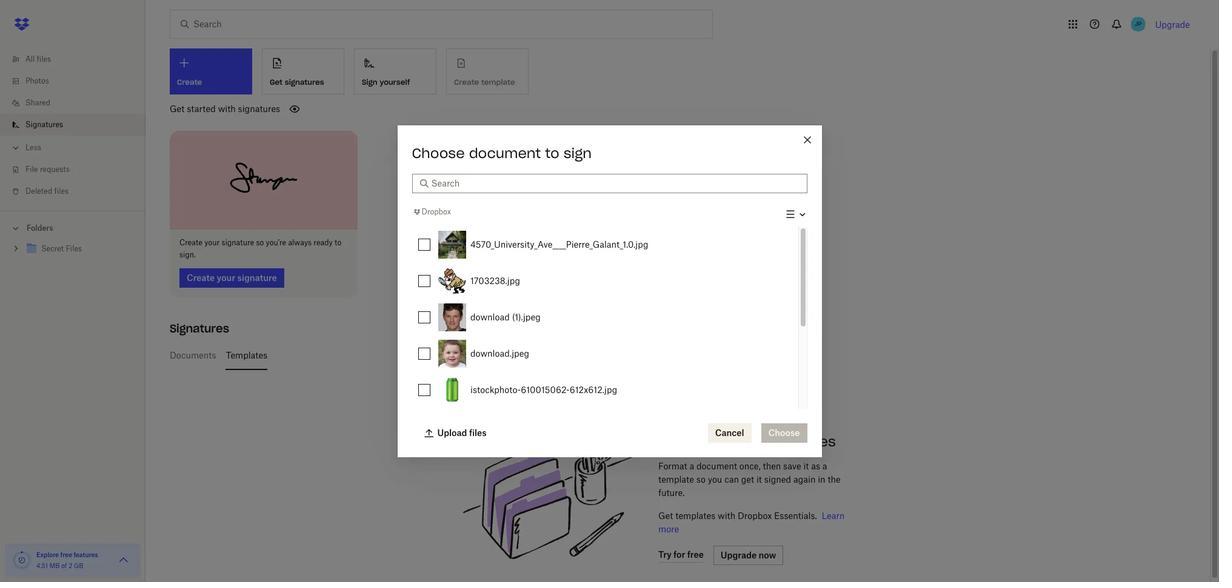 Task type: vqa. For each thing, say whether or not it's contained in the screenshot.
the so within the format a document once, then save it as a template so you can get it signed again in the future.
yes



Task type: locate. For each thing, give the bounding box(es) containing it.
the
[[828, 474, 841, 485]]

get for get templates with dropbox essentials.
[[658, 511, 673, 521]]

document
[[469, 145, 541, 162], [697, 461, 737, 471]]

a
[[689, 461, 694, 471], [822, 461, 827, 471]]

document inside the 'format a document once, then save it as a template so you can get it signed again in the future.'
[[697, 461, 737, 471]]

0 horizontal spatial files
[[37, 55, 51, 64]]

with for signatures
[[218, 104, 236, 114]]

all
[[25, 55, 35, 64]]

documents
[[170, 350, 216, 360]]

1 vertical spatial signatures
[[238, 104, 280, 114]]

gb
[[74, 563, 83, 570]]

upload files button
[[417, 423, 494, 443]]

0 vertical spatial dropbox
[[422, 207, 451, 216]]

get up more
[[658, 511, 673, 521]]

with right started
[[218, 104, 236, 114]]

with for templates
[[731, 433, 761, 450]]

download.jpeg
[[470, 348, 529, 359]]

it right get
[[756, 474, 762, 485]]

0 vertical spatial with
[[218, 104, 236, 114]]

save
[[783, 461, 801, 471]]

signatures
[[25, 120, 63, 129], [170, 322, 229, 336]]

signatures list item
[[0, 114, 145, 136]]

0 horizontal spatial signatures
[[238, 104, 280, 114]]

0 vertical spatial templates
[[765, 433, 836, 450]]

to right ready
[[335, 238, 341, 247]]

less
[[25, 143, 41, 152]]

istockphoto-
[[470, 385, 521, 395]]

files inside button
[[469, 428, 487, 438]]

with for dropbox
[[718, 511, 735, 521]]

deleted files link
[[10, 181, 145, 202]]

ready
[[314, 238, 333, 247]]

2 vertical spatial get
[[658, 511, 673, 521]]

0 vertical spatial document
[[469, 145, 541, 162]]

future.
[[658, 488, 685, 498]]

get
[[741, 474, 754, 485]]

a right as
[[822, 461, 827, 471]]

2 horizontal spatial files
[[469, 428, 487, 438]]

signatures down shared
[[25, 120, 63, 129]]

row group inside choose document to sign dialog
[[412, 227, 798, 554]]

0 vertical spatial get
[[270, 77, 283, 87]]

it
[[803, 461, 809, 471], [756, 474, 762, 485]]

download (1).jpeg button
[[434, 299, 798, 336]]

files right upload
[[469, 428, 487, 438]]

sign.
[[179, 250, 196, 259]]

it left as
[[803, 461, 809, 471]]

choose document to sign dialog
[[397, 125, 822, 554]]

to
[[545, 145, 559, 162], [335, 238, 341, 247]]

get left started
[[170, 104, 185, 114]]

1703238.jpg
[[470, 276, 520, 286]]

time
[[696, 433, 727, 450]]

1 horizontal spatial files
[[54, 187, 69, 196]]

cancel
[[715, 428, 744, 438]]

row group containing 4570_university_ave____pierre_galant_1.0.jpg
[[412, 227, 798, 554]]

all files link
[[10, 48, 145, 70]]

you
[[708, 474, 722, 485]]

0 vertical spatial signatures
[[285, 77, 324, 87]]

2 vertical spatial files
[[469, 428, 487, 438]]

so left you're
[[256, 238, 264, 247]]

as
[[811, 461, 820, 471]]

sign
[[362, 77, 377, 87]]

4570_university_ave____pierre_galant_1.0.jpg button
[[434, 227, 798, 263]]

list
[[0, 41, 145, 211]]

your
[[204, 238, 220, 247]]

1 horizontal spatial a
[[822, 461, 827, 471]]

1 horizontal spatial document
[[697, 461, 737, 471]]

with down can
[[718, 511, 735, 521]]

1 vertical spatial signatures
[[170, 322, 229, 336]]

learn
[[822, 511, 845, 521]]

get inside button
[[270, 77, 283, 87]]

files right all
[[37, 55, 51, 64]]

(1).jpeg
[[512, 312, 540, 322]]

file
[[25, 165, 38, 174]]

always
[[288, 238, 312, 247]]

shared
[[25, 98, 50, 107]]

templates up more
[[675, 511, 715, 521]]

sign yourself
[[362, 77, 410, 87]]

upgrade link
[[1155, 19, 1190, 29]]

in
[[818, 474, 825, 485]]

template
[[658, 474, 694, 485]]

1 horizontal spatial templates
[[765, 433, 836, 450]]

explore
[[36, 552, 59, 559]]

1 vertical spatial files
[[54, 187, 69, 196]]

1 vertical spatial to
[[335, 238, 341, 247]]

create your signature so you're always ready to sign.
[[179, 238, 341, 259]]

a right format
[[689, 461, 694, 471]]

0 horizontal spatial get
[[170, 104, 185, 114]]

1 vertical spatial templates
[[675, 511, 715, 521]]

1 vertical spatial so
[[696, 474, 706, 485]]

list containing all files
[[0, 41, 145, 211]]

templates
[[765, 433, 836, 450], [675, 511, 715, 521]]

folders button
[[0, 219, 145, 237]]

tab list containing documents
[[170, 341, 1176, 370]]

0 horizontal spatial a
[[689, 461, 694, 471]]

so
[[256, 238, 264, 247], [696, 474, 706, 485]]

get
[[270, 77, 283, 87], [170, 104, 185, 114], [658, 511, 673, 521]]

files
[[37, 55, 51, 64], [54, 187, 69, 196], [469, 428, 487, 438]]

0 vertical spatial to
[[545, 145, 559, 162]]

file requests link
[[10, 159, 145, 181]]

1 horizontal spatial it
[[803, 461, 809, 471]]

dropbox down the 'format a document once, then save it as a template so you can get it signed again in the future.'
[[738, 511, 772, 521]]

more
[[658, 524, 679, 534]]

signatures up 'documents'
[[170, 322, 229, 336]]

templates up save
[[765, 433, 836, 450]]

deleted files
[[25, 187, 69, 196]]

1 horizontal spatial get
[[270, 77, 283, 87]]

0 vertical spatial so
[[256, 238, 264, 247]]

files right deleted
[[54, 187, 69, 196]]

1 horizontal spatial dropbox
[[738, 511, 772, 521]]

with
[[218, 104, 236, 114], [731, 433, 761, 450], [718, 511, 735, 521]]

1 vertical spatial get
[[170, 104, 185, 114]]

signatures inside button
[[285, 77, 324, 87]]

1 horizontal spatial to
[[545, 145, 559, 162]]

1 horizontal spatial so
[[696, 474, 706, 485]]

2 vertical spatial with
[[718, 511, 735, 521]]

1 vertical spatial document
[[697, 461, 737, 471]]

again
[[793, 474, 816, 485]]

to left the sign
[[545, 145, 559, 162]]

with up once,
[[731, 433, 761, 450]]

get up get started with signatures
[[270, 77, 283, 87]]

dropbox down choose
[[422, 207, 451, 216]]

1 horizontal spatial signatures
[[285, 77, 324, 87]]

row group
[[412, 227, 798, 554]]

0 horizontal spatial dropbox
[[422, 207, 451, 216]]

so inside create your signature so you're always ready to sign.
[[256, 238, 264, 247]]

1 vertical spatial with
[[731, 433, 761, 450]]

so left you on the bottom of the page
[[696, 474, 706, 485]]

0 horizontal spatial it
[[756, 474, 762, 485]]

1 vertical spatial dropbox
[[738, 511, 772, 521]]

photos link
[[10, 70, 145, 92]]

document inside dialog
[[469, 145, 541, 162]]

to inside choose document to sign dialog
[[545, 145, 559, 162]]

610015062-
[[521, 385, 569, 395]]

1 horizontal spatial signatures
[[170, 322, 229, 336]]

tab list
[[170, 341, 1176, 370]]

0 vertical spatial signatures
[[25, 120, 63, 129]]

get for get started with signatures
[[170, 104, 185, 114]]

0 horizontal spatial so
[[256, 238, 264, 247]]

can
[[724, 474, 739, 485]]

0 horizontal spatial signatures
[[25, 120, 63, 129]]

signatures
[[285, 77, 324, 87], [238, 104, 280, 114]]

2 horizontal spatial get
[[658, 511, 673, 521]]

0 vertical spatial files
[[37, 55, 51, 64]]

started
[[187, 104, 216, 114]]

0 horizontal spatial document
[[469, 145, 541, 162]]

quota usage element
[[12, 551, 32, 570]]

so inside the 'format a document once, then save it as a template so you can get it signed again in the future.'
[[696, 474, 706, 485]]

4.51
[[36, 563, 48, 570]]

0 horizontal spatial to
[[335, 238, 341, 247]]



Task type: describe. For each thing, give the bounding box(es) containing it.
download.jpeg button
[[434, 336, 798, 372]]

format
[[658, 461, 687, 471]]

file requests
[[25, 165, 70, 174]]

essentials.
[[774, 511, 817, 521]]

folders
[[27, 224, 53, 233]]

files for deleted files
[[54, 187, 69, 196]]

once,
[[739, 461, 761, 471]]

signatures link
[[10, 114, 145, 136]]

learn more
[[658, 511, 845, 534]]

download
[[470, 312, 509, 322]]

dropbox link
[[412, 206, 451, 218]]

explore free features 4.51 mb of 2 gb
[[36, 552, 98, 570]]

istockphoto-610015062-612x612.jpg
[[470, 385, 617, 395]]

photos
[[25, 76, 49, 85]]

0 vertical spatial it
[[803, 461, 809, 471]]

sign yourself button
[[354, 48, 436, 95]]

requests
[[40, 165, 70, 174]]

to inside create your signature so you're always ready to sign.
[[335, 238, 341, 247]]

1 a from the left
[[689, 461, 694, 471]]

get for get signatures
[[270, 77, 283, 87]]

signatures inside signatures link
[[25, 120, 63, 129]]

yourself
[[380, 77, 410, 87]]

documents tab
[[170, 341, 216, 370]]

Search text field
[[431, 177, 800, 190]]

files for all files
[[37, 55, 51, 64]]

upgrade
[[1155, 19, 1190, 29]]

then
[[763, 461, 781, 471]]

you're
[[266, 238, 286, 247]]

cancel button
[[708, 423, 751, 443]]

dropbox image
[[10, 12, 34, 36]]

download (1).jpeg
[[470, 312, 540, 322]]

templates
[[226, 350, 267, 360]]

free
[[60, 552, 72, 559]]

create
[[179, 238, 203, 247]]

sign
[[564, 145, 592, 162]]

save time with templates
[[658, 433, 836, 450]]

mb
[[50, 563, 60, 570]]

4570_university_ave____pierre_galant_1.0.jpg
[[470, 239, 648, 250]]

1 vertical spatial it
[[756, 474, 762, 485]]

templates tab
[[226, 341, 267, 370]]

2 a from the left
[[822, 461, 827, 471]]

istockphoto-610015062-612x612.jpg button
[[434, 372, 798, 408]]

1703238.jpg button
[[434, 263, 798, 299]]

signature
[[222, 238, 254, 247]]

learn more link
[[658, 511, 845, 534]]

upload files
[[437, 428, 487, 438]]

612x612.jpg
[[569, 385, 617, 395]]

choose document to sign
[[412, 145, 592, 162]]

save
[[658, 433, 692, 450]]

features
[[74, 552, 98, 559]]

2
[[69, 563, 72, 570]]

files for upload files
[[469, 428, 487, 438]]

get started with signatures
[[170, 104, 280, 114]]

get signatures
[[270, 77, 324, 87]]

upload
[[437, 428, 467, 438]]

signed
[[764, 474, 791, 485]]

get templates with dropbox essentials.
[[658, 511, 817, 521]]

of
[[61, 563, 67, 570]]

get signatures button
[[262, 48, 344, 95]]

shared link
[[10, 92, 145, 114]]

deleted
[[25, 187, 52, 196]]

dropbox inside choose document to sign dialog
[[422, 207, 451, 216]]

format a document once, then save it as a template so you can get it signed again in the future.
[[658, 461, 841, 498]]

less image
[[10, 142, 22, 154]]

all files
[[25, 55, 51, 64]]

choose
[[412, 145, 465, 162]]

0 horizontal spatial templates
[[675, 511, 715, 521]]



